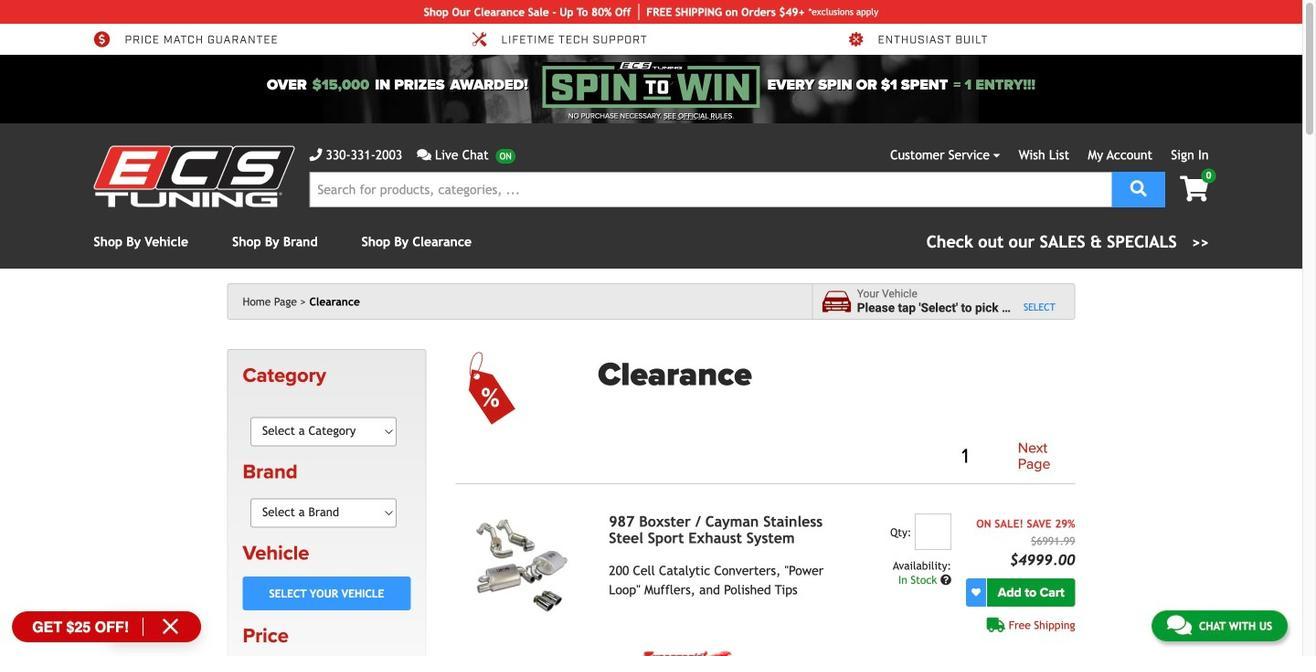 Task type: vqa. For each thing, say whether or not it's contained in the screenshot.
'Add to Wish List' IMAGE
yes



Task type: locate. For each thing, give the bounding box(es) containing it.
question circle image
[[940, 575, 951, 586]]

es#3706886 - 244004kt - 987 boxster / cayman stainless steel sport exhaust system - 200 cell catalytic converters, "power loop" mufflers, and polished tips - supersprint - porsche image
[[455, 514, 594, 618]]

None number field
[[915, 514, 951, 550]]



Task type: describe. For each thing, give the bounding box(es) containing it.
supersprint - corporate logo image
[[641, 651, 732, 656]]

paginated product list navigation navigation
[[598, 437, 1075, 476]]

comments image
[[417, 149, 431, 161]]

phone image
[[309, 149, 322, 161]]

ecs tuning image
[[94, 146, 295, 207]]

search image
[[1130, 181, 1147, 197]]

Search text field
[[309, 172, 1112, 207]]

add to wish list image
[[971, 588, 981, 597]]

ecs tuning 'spin to win' contest logo image
[[542, 62, 760, 108]]



